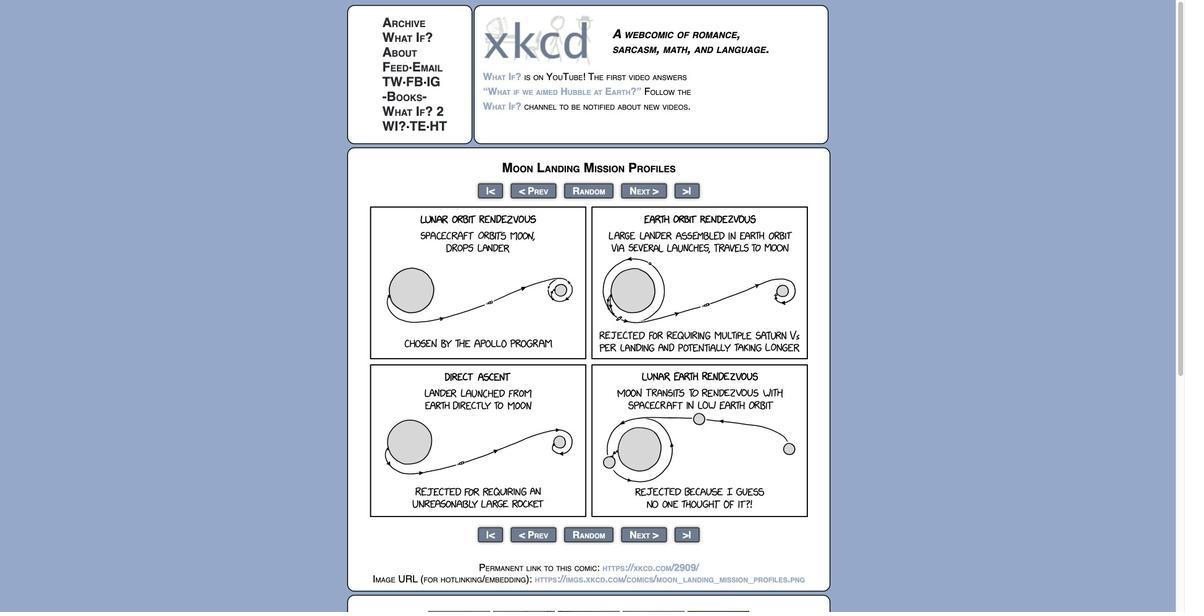 Task type: vqa. For each thing, say whether or not it's contained in the screenshot.
Moon Landing Mission Profiles image
yes



Task type: locate. For each thing, give the bounding box(es) containing it.
xkcd.com logo image
[[483, 14, 597, 65]]



Task type: describe. For each thing, give the bounding box(es) containing it.
moon landing mission profiles image
[[370, 207, 808, 518]]



